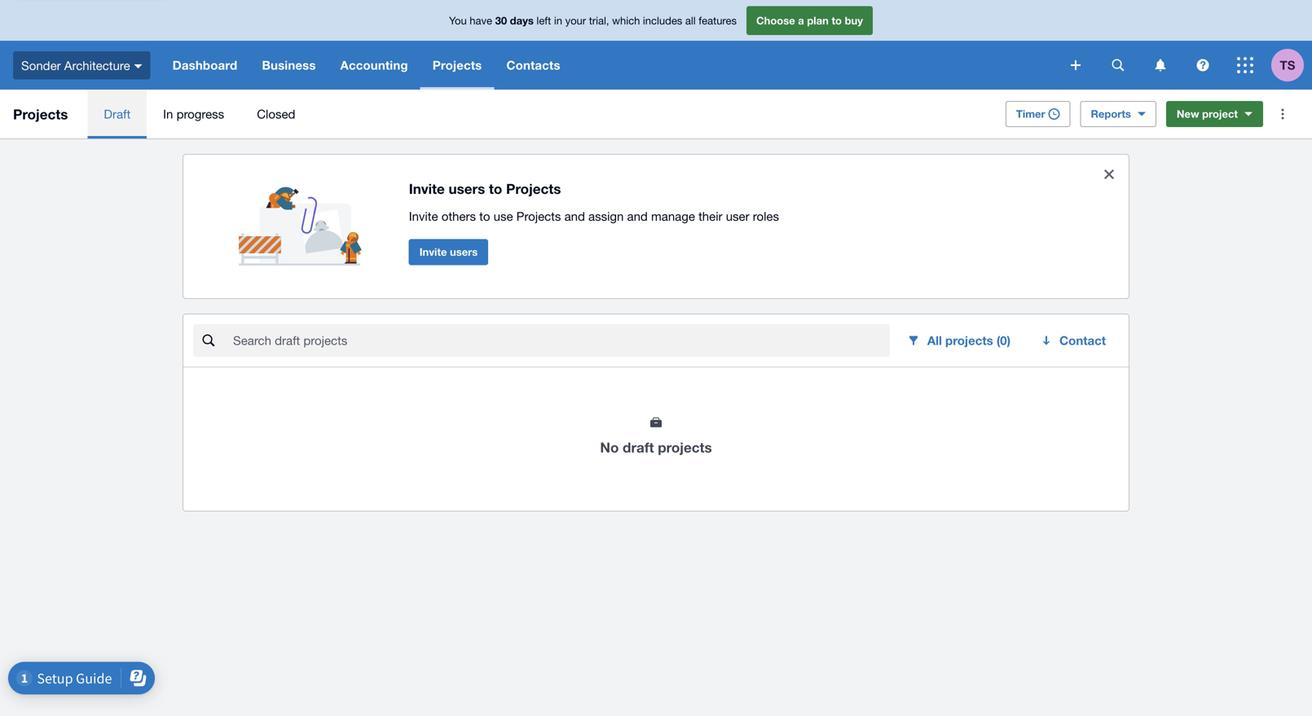 Task type: locate. For each thing, give the bounding box(es) containing it.
invite left the others
[[409, 209, 438, 224]]

to up use
[[489, 181, 503, 197]]

sonder
[[21, 58, 61, 72]]

draft
[[104, 107, 131, 121]]

1 vertical spatial to
[[489, 181, 503, 197]]

invite up the others
[[409, 181, 445, 197]]

invite for invite others to use projects and assign and manage their user roles
[[409, 209, 438, 224]]

users for invite users
[[450, 246, 478, 259]]

invite down the others
[[420, 246, 447, 259]]

banner containing dashboard
[[0, 0, 1313, 90]]

includes
[[643, 14, 683, 27]]

architecture
[[64, 58, 130, 72]]

projects
[[433, 58, 482, 73], [13, 106, 68, 122], [506, 181, 561, 197], [517, 209, 561, 224]]

0 vertical spatial projects
[[946, 333, 994, 348]]

svg image right architecture
[[134, 64, 142, 68]]

2 vertical spatial invite
[[420, 246, 447, 259]]

users down the others
[[450, 246, 478, 259]]

1 horizontal spatial svg image
[[1156, 59, 1166, 71]]

svg image
[[1113, 59, 1125, 71], [1156, 59, 1166, 71]]

draft link
[[88, 90, 147, 139]]

to left buy
[[832, 14, 842, 27]]

new
[[1177, 108, 1200, 120]]

their
[[699, 209, 723, 224]]

svg image
[[1238, 57, 1254, 73], [1197, 59, 1210, 71], [1071, 60, 1081, 70], [134, 64, 142, 68]]

contacts
[[507, 58, 561, 73]]

features
[[699, 14, 737, 27]]

svg image up reports popup button
[[1071, 60, 1081, 70]]

0 horizontal spatial svg image
[[1113, 59, 1125, 71]]

projects left "(0)"
[[946, 333, 994, 348]]

1 horizontal spatial and
[[627, 209, 648, 224]]

0 horizontal spatial projects
[[658, 439, 712, 456]]

30
[[495, 14, 507, 27]]

1 vertical spatial users
[[450, 246, 478, 259]]

buy
[[845, 14, 863, 27]]

reports button
[[1081, 101, 1157, 127]]

projects down you on the left top
[[433, 58, 482, 73]]

0 horizontal spatial and
[[565, 209, 585, 224]]

you have 30 days left in your trial, which includes all features
[[449, 14, 737, 27]]

projects inside dropdown button
[[433, 58, 482, 73]]

others
[[442, 209, 476, 224]]

projects
[[946, 333, 994, 348], [658, 439, 712, 456]]

to for projects
[[489, 181, 503, 197]]

all projects (0)
[[928, 333, 1011, 348]]

no
[[600, 439, 619, 456]]

users
[[449, 181, 485, 197], [450, 246, 478, 259]]

and left assign
[[565, 209, 585, 224]]

accounting button
[[328, 41, 420, 90]]

svg image left ts
[[1238, 57, 1254, 73]]

roles
[[753, 209, 779, 224]]

projects up use
[[506, 181, 561, 197]]

banner
[[0, 0, 1313, 90]]

choose
[[757, 14, 796, 27]]

users up the others
[[449, 181, 485, 197]]

projects right 'draft' on the bottom of page
[[658, 439, 712, 456]]

in progress link
[[147, 90, 241, 139]]

in
[[163, 107, 173, 121]]

accounting
[[340, 58, 408, 73]]

you
[[449, 14, 467, 27]]

1 horizontal spatial projects
[[946, 333, 994, 348]]

0 vertical spatial users
[[449, 181, 485, 197]]

to inside banner
[[832, 14, 842, 27]]

invite
[[409, 181, 445, 197], [409, 209, 438, 224], [420, 246, 447, 259]]

new project
[[1177, 108, 1239, 120]]

all
[[928, 333, 942, 348]]

2 and from the left
[[627, 209, 648, 224]]

invite users to projects
[[409, 181, 561, 197]]

sonder architecture button
[[0, 41, 160, 90]]

and right assign
[[627, 209, 648, 224]]

0 vertical spatial to
[[832, 14, 842, 27]]

0 vertical spatial invite
[[409, 181, 445, 197]]

to left use
[[480, 209, 490, 224]]

1 vertical spatial invite
[[409, 209, 438, 224]]

sonder architecture
[[21, 58, 130, 72]]

invite for invite users
[[420, 246, 447, 259]]

dashboard
[[173, 58, 238, 73]]

draft tab
[[88, 90, 147, 139]]

draft
[[623, 439, 654, 456]]

have
[[470, 14, 492, 27]]

svg image up new project on the top right of the page
[[1197, 59, 1210, 71]]

2 vertical spatial to
[[480, 209, 490, 224]]

ts
[[1281, 58, 1296, 73]]

and
[[565, 209, 585, 224], [627, 209, 648, 224]]

reports
[[1091, 108, 1132, 120]]

(0)
[[997, 333, 1011, 348]]

projects button
[[420, 41, 494, 90]]

days
[[510, 14, 534, 27]]

to
[[832, 14, 842, 27], [489, 181, 503, 197], [480, 209, 490, 224]]

timer
[[1017, 108, 1046, 120]]



Task type: vqa. For each thing, say whether or not it's contained in the screenshot.
buy
yes



Task type: describe. For each thing, give the bounding box(es) containing it.
choose a plan to buy
[[757, 14, 863, 27]]

all projects (0) button
[[897, 325, 1024, 357]]

plan
[[808, 14, 829, 27]]

dashboard link
[[160, 41, 250, 90]]

manage
[[651, 209, 695, 224]]

users for invite users to projects
[[449, 181, 485, 197]]

new project button
[[1167, 101, 1264, 127]]

user
[[726, 209, 750, 224]]

business
[[262, 58, 316, 73]]

progress
[[177, 107, 224, 121]]

all
[[686, 14, 696, 27]]

trial,
[[589, 14, 610, 27]]

contact
[[1060, 333, 1106, 348]]

2 svg image from the left
[[1156, 59, 1166, 71]]

contacts button
[[494, 41, 573, 90]]

use
[[494, 209, 513, 224]]

Search draft projects search field
[[232, 325, 890, 356]]

closed
[[257, 107, 296, 121]]

svg image inside sonder architecture popup button
[[134, 64, 142, 68]]

a
[[798, 14, 805, 27]]

no draft projects
[[600, 439, 712, 456]]

invite users to projects image
[[239, 168, 370, 266]]

1 svg image from the left
[[1113, 59, 1125, 71]]

timer button
[[1006, 101, 1071, 127]]

contact button
[[1031, 325, 1120, 357]]

left
[[537, 14, 551, 27]]

to for use
[[480, 209, 490, 224]]

in
[[554, 14, 563, 27]]

closed link
[[241, 90, 312, 139]]

in progress
[[163, 107, 224, 121]]

projects right use
[[517, 209, 561, 224]]

invite others to use projects and assign and manage their user roles
[[409, 209, 779, 224]]

project
[[1203, 108, 1239, 120]]

1 and from the left
[[565, 209, 585, 224]]

1 vertical spatial projects
[[658, 439, 712, 456]]

projects down sonder
[[13, 106, 68, 122]]

clear image
[[1093, 158, 1126, 191]]

invite users link
[[409, 239, 489, 266]]

your
[[566, 14, 586, 27]]

projects inside popup button
[[946, 333, 994, 348]]

ts button
[[1272, 41, 1313, 90]]

invite users
[[420, 246, 478, 259]]

assign
[[589, 209, 624, 224]]

which
[[612, 14, 640, 27]]

business button
[[250, 41, 328, 90]]

invite for invite users to projects
[[409, 181, 445, 197]]

more options image
[[1267, 98, 1300, 130]]



